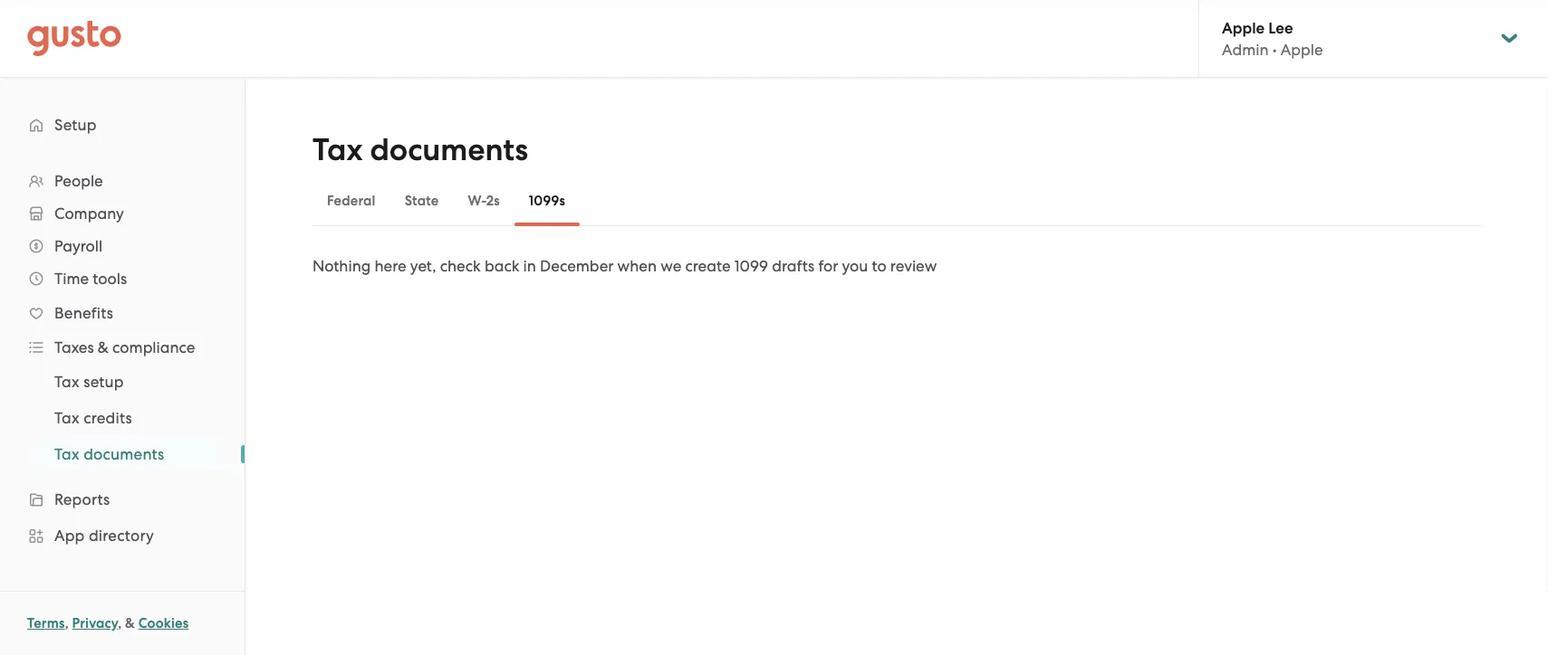 Task type: locate. For each thing, give the bounding box(es) containing it.
when
[[617, 257, 657, 275]]

list
[[0, 165, 245, 656], [0, 364, 245, 473]]

1 vertical spatial tax documents
[[54, 446, 164, 464]]

0 horizontal spatial tax documents
[[54, 446, 164, 464]]

tax documents up state
[[312, 132, 528, 168]]

setup
[[54, 116, 97, 134]]

taxes & compliance button
[[18, 332, 226, 364]]

& right taxes
[[98, 339, 109, 357]]

we
[[661, 257, 681, 275]]

documents up state
[[370, 132, 528, 168]]

1 horizontal spatial &
[[125, 616, 135, 632]]

tax setup
[[54, 373, 124, 391]]

&
[[98, 339, 109, 357], [125, 616, 135, 632]]

nothing here yet, check back in december when we create 1099 drafts for you to review
[[312, 257, 937, 275]]

1 horizontal spatial tax documents
[[312, 132, 528, 168]]

apple right •
[[1281, 41, 1323, 59]]

payroll button
[[18, 230, 226, 263]]

0 horizontal spatial &
[[98, 339, 109, 357]]

0 horizontal spatial ,
[[65, 616, 69, 632]]

0 horizontal spatial apple
[[1222, 18, 1265, 37]]

tax left credits
[[54, 409, 80, 428]]

tax down tax credits
[[54, 446, 80, 464]]

1099s
[[529, 193, 565, 209]]

w-2s button
[[453, 179, 514, 223]]

tax up federal button
[[312, 132, 363, 168]]

cookies button
[[138, 613, 189, 635]]

terms link
[[27, 616, 65, 632]]

, left privacy link
[[65, 616, 69, 632]]

drafts
[[772, 257, 814, 275]]

tax documents down credits
[[54, 446, 164, 464]]

tax documents inside tax documents link
[[54, 446, 164, 464]]

for
[[818, 257, 838, 275]]

tax
[[312, 132, 363, 168], [54, 373, 80, 391], [54, 409, 80, 428], [54, 446, 80, 464]]

documents down tax credits link
[[84, 446, 164, 464]]

app directory link
[[18, 520, 226, 553]]

documents
[[370, 132, 528, 168], [84, 446, 164, 464]]

0 vertical spatial &
[[98, 339, 109, 357]]

apple
[[1222, 18, 1265, 37], [1281, 41, 1323, 59]]

tax documents
[[312, 132, 528, 168], [54, 446, 164, 464]]

credits
[[84, 409, 132, 428]]

2 list from the top
[[0, 364, 245, 473]]

create
[[685, 257, 731, 275]]

lee
[[1268, 18, 1293, 37]]

people
[[54, 172, 103, 190]]

0 vertical spatial apple
[[1222, 18, 1265, 37]]

1 horizontal spatial ,
[[118, 616, 122, 632]]

1099
[[734, 257, 768, 275]]

setup
[[84, 373, 124, 391]]

tax for tax setup link in the left bottom of the page
[[54, 373, 80, 391]]

0 horizontal spatial documents
[[84, 446, 164, 464]]

home image
[[27, 20, 121, 57]]

check
[[440, 257, 481, 275]]

tax credits link
[[33, 402, 226, 435]]

taxes & compliance
[[54, 339, 195, 357]]

time tools button
[[18, 263, 226, 295]]

directory
[[89, 527, 154, 545]]

to
[[872, 257, 886, 275]]

here
[[375, 257, 406, 275]]

1 horizontal spatial documents
[[370, 132, 528, 168]]

1 list from the top
[[0, 165, 245, 656]]

privacy link
[[72, 616, 118, 632]]

tax down taxes
[[54, 373, 80, 391]]

2s
[[486, 193, 500, 209]]

apple up admin
[[1222, 18, 1265, 37]]

& left cookies
[[125, 616, 135, 632]]

1 vertical spatial apple
[[1281, 41, 1323, 59]]

1 vertical spatial documents
[[84, 446, 164, 464]]

,
[[65, 616, 69, 632], [118, 616, 122, 632]]

tax forms tab list
[[312, 176, 1481, 226]]

reports link
[[18, 484, 226, 516]]

, left cookies
[[118, 616, 122, 632]]

benefits
[[54, 304, 113, 322]]

federal button
[[312, 179, 390, 223]]

benefits link
[[18, 297, 226, 330]]

tax credits
[[54, 409, 132, 428]]

gusto navigation element
[[0, 78, 245, 656]]

documents inside tax documents link
[[84, 446, 164, 464]]

w-2s
[[468, 193, 500, 209]]



Task type: describe. For each thing, give the bounding box(es) containing it.
list containing people
[[0, 165, 245, 656]]

1 vertical spatial &
[[125, 616, 135, 632]]

reports
[[54, 491, 110, 509]]

cookies
[[138, 616, 189, 632]]

company button
[[18, 197, 226, 230]]

terms
[[27, 616, 65, 632]]

w-
[[468, 193, 486, 209]]

back
[[485, 257, 519, 275]]

1099s button
[[514, 179, 580, 223]]

nothing
[[312, 257, 371, 275]]

setup link
[[18, 109, 226, 141]]

app
[[54, 527, 85, 545]]

in
[[523, 257, 536, 275]]

you
[[842, 257, 868, 275]]

terms , privacy , & cookies
[[27, 616, 189, 632]]

tax for tax documents link
[[54, 446, 80, 464]]

tax setup link
[[33, 366, 226, 399]]

admin
[[1222, 41, 1269, 59]]

payroll
[[54, 237, 103, 255]]

1 horizontal spatial apple
[[1281, 41, 1323, 59]]

0 vertical spatial tax documents
[[312, 132, 528, 168]]

state button
[[390, 179, 453, 223]]

federal
[[327, 193, 376, 209]]

1 , from the left
[[65, 616, 69, 632]]

tools
[[93, 270, 127, 288]]

tax documents link
[[33, 438, 226, 471]]

privacy
[[72, 616, 118, 632]]

•
[[1272, 41, 1277, 59]]

time
[[54, 270, 89, 288]]

taxes
[[54, 339, 94, 357]]

state
[[405, 193, 439, 209]]

2 , from the left
[[118, 616, 122, 632]]

company
[[54, 205, 124, 223]]

& inside dropdown button
[[98, 339, 109, 357]]

list containing tax setup
[[0, 364, 245, 473]]

0 vertical spatial documents
[[370, 132, 528, 168]]

tax for tax credits link
[[54, 409, 80, 428]]

time tools
[[54, 270, 127, 288]]

app directory
[[54, 527, 154, 545]]

people button
[[18, 165, 226, 197]]

apple lee admin • apple
[[1222, 18, 1323, 59]]

december
[[540, 257, 614, 275]]

compliance
[[112, 339, 195, 357]]

review
[[890, 257, 937, 275]]

yet,
[[410, 257, 436, 275]]



Task type: vqa. For each thing, say whether or not it's contained in the screenshot.
online in the top right of the page
no



